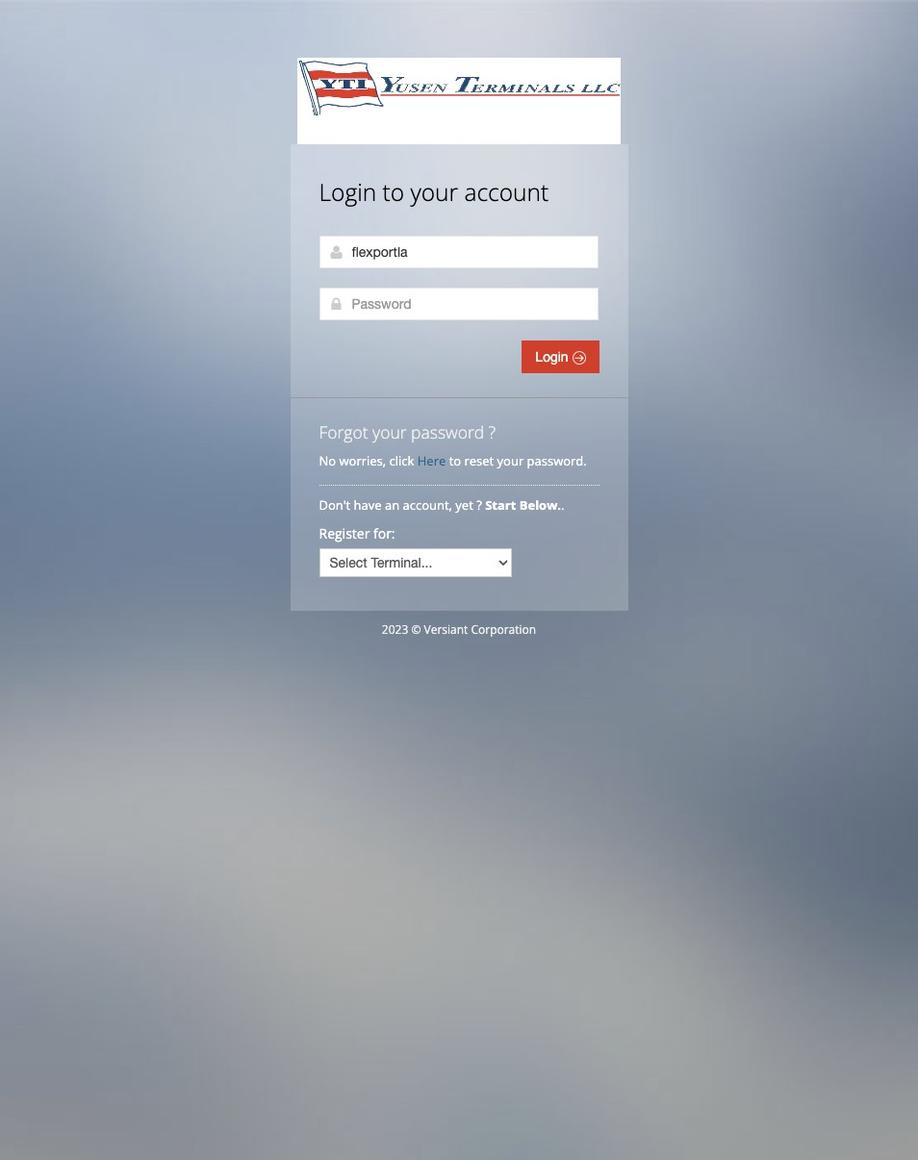 Task type: locate. For each thing, give the bounding box(es) containing it.
to
[[383, 176, 404, 208], [449, 452, 461, 470]]

1 vertical spatial login
[[535, 349, 572, 365]]

0 vertical spatial ?
[[489, 421, 496, 444]]

login to your account
[[319, 176, 549, 208]]

account,
[[403, 497, 452, 514]]

0 horizontal spatial your
[[373, 421, 407, 444]]

to inside forgot your password ? no worries, click here to reset your password.
[[449, 452, 461, 470]]

to right "here" link
[[449, 452, 461, 470]]

0 horizontal spatial ?
[[477, 497, 482, 514]]

no
[[319, 452, 336, 470]]

your
[[410, 176, 458, 208], [373, 421, 407, 444], [497, 452, 524, 470]]

Username text field
[[319, 236, 598, 268]]

login
[[319, 176, 376, 208], [535, 349, 572, 365]]

your up the username text field
[[410, 176, 458, 208]]

0 vertical spatial login
[[319, 176, 376, 208]]

don't
[[319, 497, 351, 514]]

click
[[389, 452, 414, 470]]

reset
[[464, 452, 494, 470]]

1 vertical spatial to
[[449, 452, 461, 470]]

have
[[354, 497, 382, 514]]

your up click
[[373, 421, 407, 444]]

.
[[561, 497, 564, 514]]

start
[[485, 497, 516, 514]]

? right yet
[[477, 497, 482, 514]]

login for login
[[535, 349, 572, 365]]

your right 'reset'
[[497, 452, 524, 470]]

1 horizontal spatial to
[[449, 452, 461, 470]]

to up the username text field
[[383, 176, 404, 208]]

1 horizontal spatial ?
[[489, 421, 496, 444]]

2 horizontal spatial your
[[497, 452, 524, 470]]

forgot
[[319, 421, 368, 444]]

password
[[411, 421, 484, 444]]

password.
[[527, 452, 587, 470]]

Password password field
[[319, 288, 598, 320]]

1 horizontal spatial your
[[410, 176, 458, 208]]

register
[[319, 524, 370, 543]]

2023 © versiant corporation
[[382, 622, 536, 638]]

worries,
[[339, 452, 386, 470]]

lock image
[[329, 296, 344, 312]]

forgot your password ? no worries, click here to reset your password.
[[319, 421, 587, 470]]

?
[[489, 421, 496, 444], [477, 497, 482, 514]]

1 vertical spatial ?
[[477, 497, 482, 514]]

1 horizontal spatial login
[[535, 349, 572, 365]]

0 horizontal spatial to
[[383, 176, 404, 208]]

here link
[[417, 452, 446, 470]]

0 horizontal spatial login
[[319, 176, 376, 208]]

? up 'reset'
[[489, 421, 496, 444]]

don't have an account, yet ? start below. .
[[319, 497, 568, 514]]

here
[[417, 452, 446, 470]]

register for:
[[319, 524, 395, 543]]

2 vertical spatial your
[[497, 452, 524, 470]]

0 vertical spatial your
[[410, 176, 458, 208]]

login inside login button
[[535, 349, 572, 365]]

account
[[464, 176, 549, 208]]



Task type: vqa. For each thing, say whether or not it's contained in the screenshot.
ONE has moved their fee payments to eModal www.emodal.com ONE
no



Task type: describe. For each thing, give the bounding box(es) containing it.
swapright image
[[572, 351, 586, 365]]

login for login to your account
[[319, 176, 376, 208]]

yet
[[456, 497, 473, 514]]

2023
[[382, 622, 408, 638]]

user image
[[329, 244, 344, 260]]

for:
[[373, 524, 395, 543]]

login button
[[522, 341, 599, 373]]

an
[[385, 497, 400, 514]]

1 vertical spatial your
[[373, 421, 407, 444]]

corporation
[[471, 622, 536, 638]]

©
[[411, 622, 421, 638]]

versiant
[[424, 622, 468, 638]]

? inside forgot your password ? no worries, click here to reset your password.
[[489, 421, 496, 444]]

0 vertical spatial to
[[383, 176, 404, 208]]

below.
[[519, 497, 561, 514]]



